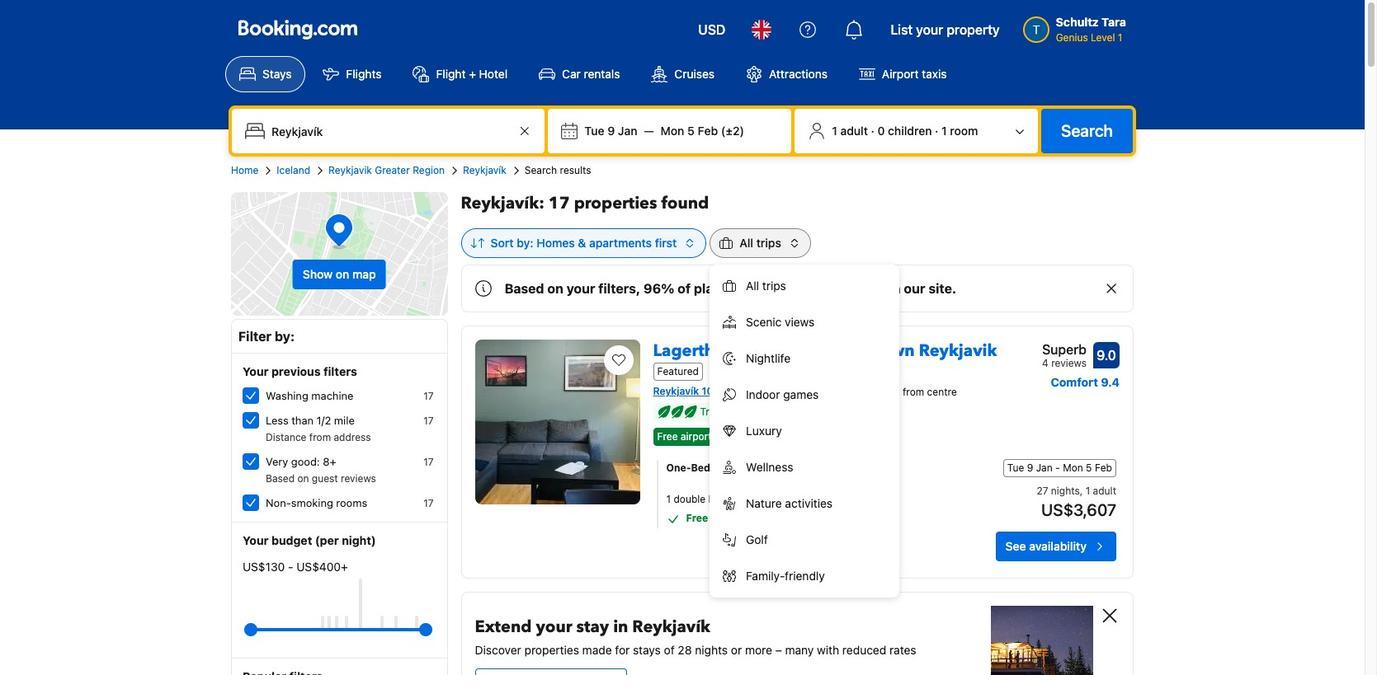 Task type: vqa. For each thing, say whether or not it's contained in the screenshot.
the left Jan
yes



Task type: locate. For each thing, give the bounding box(es) containing it.
1 horizontal spatial from
[[903, 386, 924, 399]]

1 your from the top
[[243, 365, 269, 379]]

1 vertical spatial map
[[825, 386, 846, 398]]

your inside list your property link
[[916, 22, 943, 37]]

1 vertical spatial nights
[[695, 644, 728, 658]]

5 for -
[[1086, 463, 1092, 475]]

2 vertical spatial your
[[536, 617, 572, 639]]

stay right to
[[755, 281, 783, 296]]

17 for very good: 8+
[[423, 456, 434, 469]]

0 vertical spatial 5
[[687, 124, 695, 138]]

your left filters,
[[567, 281, 595, 296]]

airport taxis link
[[845, 56, 961, 92]]

1 vertical spatial your
[[243, 534, 269, 548]]

1 horizontal spatial -
[[1056, 463, 1060, 475]]

your budget (per night)
[[243, 534, 376, 548]]

1 horizontal spatial jan
[[1036, 463, 1053, 475]]

free left airport
[[657, 431, 678, 444]]

your up us$130 on the bottom of the page
[[243, 534, 269, 548]]

adult inside 'dropdown button'
[[840, 124, 868, 138]]

mile
[[334, 414, 355, 427]]

nights
[[1051, 486, 1080, 498], [695, 644, 728, 658]]

0 horizontal spatial feb
[[698, 124, 718, 138]]

jan left —
[[618, 124, 638, 138]]

by: right sort
[[517, 236, 534, 250]]

0 vertical spatial based
[[505, 281, 544, 296]]

trips down search results updated. reykjavík: 17 properties found. applied filters: washing machine, less than 1/2 mile, very good: 8+, non-smoking rooms, entire homes & apartments. element
[[756, 236, 781, 250]]

by: right filter
[[275, 329, 295, 344]]

stays
[[262, 67, 292, 81]]

1 horizontal spatial of
[[678, 281, 691, 296]]

1 left room on the top right of the page
[[942, 124, 947, 138]]

28
[[678, 644, 692, 658]]

nights left or
[[695, 644, 728, 658]]

feb
[[698, 124, 718, 138], [1095, 463, 1112, 475]]

apartments
[[589, 236, 652, 250]]

1 horizontal spatial show on map
[[781, 386, 846, 398]]

many
[[785, 644, 814, 658]]

17 for non-smoking rooms
[[423, 498, 434, 510]]

family-friendly
[[746, 569, 825, 583]]

us$130 - us$400+
[[243, 560, 348, 574]]

reykjavik
[[329, 164, 372, 177], [919, 340, 997, 362]]

0 horizontal spatial show on map
[[303, 267, 376, 281]]

0 vertical spatial by:
[[517, 236, 534, 250]]

9 for tue 9 jan — mon 5 feb (±2)
[[608, 124, 615, 138]]

1 horizontal spatial tue
[[1007, 463, 1024, 475]]

0 vertical spatial jan
[[618, 124, 638, 138]]

0 vertical spatial your
[[916, 22, 943, 37]]

1 horizontal spatial based
[[505, 281, 544, 296]]

rates
[[890, 644, 917, 658]]

1 down tara
[[1118, 31, 1123, 44]]

0 vertical spatial reykjavik
[[329, 164, 372, 177]]

0 horizontal spatial level
[[788, 406, 812, 419]]

1 vertical spatial your
[[567, 281, 595, 296]]

level down games
[[788, 406, 812, 419]]

apartment
[[739, 463, 792, 475]]

0 horizontal spatial reviews
[[341, 473, 376, 485]]

mon for —
[[661, 124, 684, 138]]

0 horizontal spatial map
[[352, 267, 376, 281]]

by:
[[517, 236, 534, 250], [275, 329, 295, 344]]

1
[[1118, 31, 1123, 44], [832, 124, 837, 138], [942, 124, 947, 138], [1086, 486, 1090, 498], [666, 494, 671, 506]]

properties left made
[[524, 644, 579, 658]]

from right miles
[[903, 386, 924, 399]]

- down budget
[[288, 560, 293, 574]]

show on map button
[[293, 260, 386, 290]]

· right children
[[935, 124, 939, 138]]

map inside show on map button
[[352, 267, 376, 281]]

indoor games button
[[710, 377, 900, 413]]

2 your from the top
[[243, 534, 269, 548]]

scenic views
[[746, 315, 815, 329]]

0 horizontal spatial show
[[303, 267, 333, 281]]

family-
[[746, 569, 785, 583]]

reykjavik up centre
[[919, 340, 997, 362]]

less
[[266, 414, 289, 427]]

5 up 27 nights , 1 adult us$3,607
[[1086, 463, 1092, 475]]

0 horizontal spatial from
[[309, 432, 331, 444]]

1 vertical spatial by:
[[275, 329, 295, 344]]

home
[[231, 164, 259, 177]]

0 vertical spatial tue
[[585, 124, 605, 138]]

1 inside schultz tara genius level 1
[[1118, 31, 1123, 44]]

places
[[694, 281, 736, 296]]

1 vertical spatial adult
[[1093, 486, 1117, 498]]

1 horizontal spatial nights
[[1051, 486, 1080, 498]]

all trips
[[740, 236, 781, 250], [746, 279, 786, 293]]

5 left (±2)
[[687, 124, 695, 138]]

0 vertical spatial reviews
[[1051, 357, 1087, 370]]

stay up made
[[576, 617, 609, 639]]

adult left 0
[[840, 124, 868, 138]]

1 right , at the bottom
[[1086, 486, 1090, 498]]

adult right , at the bottom
[[1093, 486, 1117, 498]]

0 vertical spatial stay
[[755, 281, 783, 296]]

all up to
[[740, 236, 753, 250]]

map
[[352, 267, 376, 281], [825, 386, 846, 398]]

1 horizontal spatial reykjavik
[[919, 340, 997, 362]]

search inside 'button'
[[1061, 121, 1113, 140]]

trips
[[756, 236, 781, 250], [762, 279, 786, 293]]

for
[[615, 644, 630, 658]]

1 vertical spatial stay
[[576, 617, 609, 639]]

all inside button
[[746, 279, 759, 293]]

17
[[549, 192, 570, 215], [423, 390, 434, 403], [423, 415, 434, 427], [423, 456, 434, 469], [423, 498, 434, 510]]

reviews up 'comfort'
[[1051, 357, 1087, 370]]

region
[[413, 164, 445, 177]]

good:
[[291, 456, 320, 469]]

reviews
[[1051, 357, 1087, 370], [341, 473, 376, 485]]

1 double bed
[[666, 494, 726, 506]]

0
[[878, 124, 885, 138]]

0.4 miles from centre
[[858, 386, 957, 399]]

show inside button
[[303, 267, 333, 281]]

trips inside dropdown button
[[756, 236, 781, 250]]

of inside extend your stay in reykjavík discover properties made for stays of 28 nights or more – many with reduced rates
[[664, 644, 675, 658]]

reykjavík up the "28" in the bottom of the page
[[632, 617, 711, 639]]

1 horizontal spatial mon
[[1063, 463, 1083, 475]]

tue for tue 9 jan — mon 5 feb (±2)
[[585, 124, 605, 138]]

all trips up to
[[740, 236, 781, 250]]

0 vertical spatial all
[[740, 236, 753, 250]]

level inside schultz tara genius level 1
[[1091, 31, 1115, 44]]

mon right —
[[661, 124, 684, 138]]

1 horizontal spatial adult
[[1093, 486, 1117, 498]]

9.0
[[1097, 348, 1116, 363]]

made
[[582, 644, 612, 658]]

airport
[[882, 67, 919, 81]]

jan for -
[[1036, 463, 1053, 475]]

your account menu schultz tara genius level 1 element
[[1023, 7, 1133, 45]]

1 vertical spatial all
[[746, 279, 759, 293]]

1 vertical spatial properties
[[524, 644, 579, 658]]

0 horizontal spatial free
[[657, 431, 678, 444]]

attractions
[[769, 67, 828, 81]]

luxury button
[[710, 413, 900, 450]]

nights inside extend your stay in reykjavík discover properties made for stays of 28 nights or more – many with reduced rates
[[695, 644, 728, 658]]

0 horizontal spatial 5
[[687, 124, 695, 138]]

very
[[266, 456, 288, 469]]

0 horizontal spatial of
[[664, 644, 675, 658]]

site.
[[929, 281, 957, 296]]

room
[[950, 124, 978, 138]]

0 horizontal spatial reykjavik
[[329, 164, 372, 177]]

0 vertical spatial map
[[352, 267, 376, 281]]

0 horizontal spatial based
[[266, 473, 295, 485]]

free cancellation
[[686, 513, 771, 525]]

to
[[739, 281, 752, 296]]

all trips inside dropdown button
[[740, 236, 781, 250]]

trips right to
[[762, 279, 786, 293]]

0 horizontal spatial by:
[[275, 329, 295, 344]]

0 horizontal spatial mon
[[661, 124, 684, 138]]

comfort
[[1051, 375, 1098, 390]]

views
[[785, 315, 815, 329]]

free down 1 double bed
[[686, 513, 708, 525]]

0 horizontal spatial jan
[[618, 124, 638, 138]]

0 vertical spatial 9
[[608, 124, 615, 138]]

jan up 27
[[1036, 463, 1053, 475]]

1 horizontal spatial 5
[[1086, 463, 1092, 475]]

family-friendly button
[[710, 559, 900, 595]]

feb up 27 nights , 1 adult us$3,607
[[1095, 463, 1112, 475]]

based down sort
[[505, 281, 544, 296]]

stays link
[[225, 56, 306, 92]]

based for based on guest reviews
[[266, 473, 295, 485]]

flights
[[346, 67, 382, 81]]

nights right 27
[[1051, 486, 1080, 498]]

,
[[1080, 486, 1083, 498]]

1 vertical spatial trips
[[762, 279, 786, 293]]

1 vertical spatial jan
[[1036, 463, 1053, 475]]

1 vertical spatial free
[[686, 513, 708, 525]]

list your property
[[891, 22, 1000, 37]]

0 vertical spatial level
[[1091, 31, 1115, 44]]

- up 27 nights , 1 adult us$3,607
[[1056, 463, 1060, 475]]

search for search
[[1061, 121, 1113, 140]]

from down 1/2
[[309, 432, 331, 444]]

· left 0
[[871, 124, 875, 138]]

reykjavik greater region
[[329, 164, 445, 177]]

availability
[[1029, 540, 1087, 554]]

lagertha's apartment,downtown reykjavik link
[[653, 333, 997, 362]]

flight + hotel link
[[399, 56, 522, 92]]

tue
[[585, 124, 605, 138], [1007, 463, 1024, 475]]

your right extend
[[536, 617, 572, 639]]

1 vertical spatial reykjavik
[[919, 340, 997, 362]]

0 vertical spatial mon
[[661, 124, 684, 138]]

travel sustainable level 3
[[700, 406, 821, 419]]

0 vertical spatial show on map
[[303, 267, 376, 281]]

of right 96%
[[678, 281, 691, 296]]

reykjavík down featured
[[653, 386, 699, 398]]

your inside extend your stay in reykjavík discover properties made for stays of 28 nights or more – many with reduced rates
[[536, 617, 572, 639]]

1 horizontal spatial by:
[[517, 236, 534, 250]]

reviews up "rooms"
[[341, 473, 376, 485]]

0 vertical spatial nights
[[1051, 486, 1080, 498]]

properties up apartments at the top
[[574, 192, 657, 215]]

your down filter
[[243, 365, 269, 379]]

mon up , at the bottom
[[1063, 463, 1083, 475]]

0 vertical spatial show
[[303, 267, 333, 281]]

usd button
[[688, 10, 736, 50]]

1 vertical spatial feb
[[1095, 463, 1112, 475]]

9 for tue 9 jan - mon 5 feb
[[1027, 463, 1033, 475]]

0 vertical spatial free
[[657, 431, 678, 444]]

reykjavik greater region link
[[329, 163, 445, 178]]

1 vertical spatial search
[[525, 164, 557, 177]]

0 horizontal spatial 9
[[608, 124, 615, 138]]

booking.com image
[[238, 20, 357, 40]]

adult
[[840, 124, 868, 138], [1093, 486, 1117, 498]]

level down tara
[[1091, 31, 1115, 44]]

unavailable
[[809, 281, 882, 296]]

1 vertical spatial tue
[[1007, 463, 1024, 475]]

feb left (±2)
[[698, 124, 718, 138]]

nature activities
[[746, 497, 833, 511]]

0 vertical spatial feb
[[698, 124, 718, 138]]

1 vertical spatial all trips
[[746, 279, 786, 293]]

nightlife button
[[710, 341, 900, 377]]

tue for tue 9 jan - mon 5 feb
[[1007, 463, 1024, 475]]

1 vertical spatial level
[[788, 406, 812, 419]]

0 vertical spatial your
[[243, 365, 269, 379]]

of left the "28" in the bottom of the page
[[664, 644, 675, 658]]

1 vertical spatial show on map
[[781, 386, 846, 398]]

1 vertical spatial -
[[288, 560, 293, 574]]

group
[[251, 617, 425, 644]]

reykjavik left greater on the left of the page
[[329, 164, 372, 177]]

1 vertical spatial 5
[[1086, 463, 1092, 475]]

0 horizontal spatial search
[[525, 164, 557, 177]]

0 horizontal spatial ·
[[871, 124, 875, 138]]

1 left double
[[666, 494, 671, 506]]

based down the very
[[266, 473, 295, 485]]

0 horizontal spatial tue
[[585, 124, 605, 138]]

1 vertical spatial mon
[[1063, 463, 1083, 475]]

1 horizontal spatial feb
[[1095, 463, 1112, 475]]

1 horizontal spatial free
[[686, 513, 708, 525]]

free airport taxi
[[657, 431, 731, 444]]

airport
[[681, 431, 712, 444]]

1 vertical spatial 9
[[1027, 463, 1033, 475]]

lagertha's
[[653, 340, 735, 362]]

0 horizontal spatial nights
[[695, 644, 728, 658]]

usd
[[698, 22, 726, 37]]

1 horizontal spatial 9
[[1027, 463, 1033, 475]]

0 vertical spatial adult
[[840, 124, 868, 138]]

bedroom
[[691, 463, 736, 475]]

0 vertical spatial properties
[[574, 192, 657, 215]]

tue 9 jan — mon 5 feb (±2)
[[585, 124, 744, 138]]

0 horizontal spatial stay
[[576, 617, 609, 639]]

based on your filters, 96% of places to stay are unavailable on our site.
[[505, 281, 957, 296]]

1 horizontal spatial search
[[1061, 121, 1113, 140]]

1 vertical spatial based
[[266, 473, 295, 485]]

filters
[[323, 365, 357, 379]]

apartment,downtown
[[740, 340, 915, 362]]

flights link
[[309, 56, 396, 92]]

all inside dropdown button
[[740, 236, 753, 250]]

1 horizontal spatial ·
[[935, 124, 939, 138]]

2 · from the left
[[935, 124, 939, 138]]

reykjavík
[[463, 164, 507, 177], [653, 386, 699, 398], [724, 386, 770, 398], [632, 617, 711, 639]]

1 horizontal spatial reviews
[[1051, 357, 1087, 370]]

all right the places
[[746, 279, 759, 293]]

iceland link
[[277, 163, 310, 178]]

0 vertical spatial all trips
[[740, 236, 781, 250]]

your right "list"
[[916, 22, 943, 37]]

0 horizontal spatial adult
[[840, 124, 868, 138]]

1 horizontal spatial map
[[825, 386, 846, 398]]

101,
[[702, 386, 721, 398]]

0 vertical spatial search
[[1061, 121, 1113, 140]]

0 vertical spatial trips
[[756, 236, 781, 250]]

based for based on your filters, 96% of places to stay are unavailable on our site.
[[505, 281, 544, 296]]

all trips up scenic
[[746, 279, 786, 293]]

your for stay
[[536, 617, 572, 639]]

1 vertical spatial of
[[664, 644, 675, 658]]

1 adult · 0 children · 1 room
[[832, 124, 978, 138]]



Task type: describe. For each thing, give the bounding box(es) containing it.
schultz tara genius level 1
[[1056, 15, 1126, 44]]

by: for filter
[[275, 329, 295, 344]]

reykjavík up 'reykjavík:' on the left
[[463, 164, 507, 177]]

us$3,607
[[1041, 501, 1117, 520]]

car rentals
[[562, 67, 620, 81]]

0 vertical spatial of
[[678, 281, 691, 296]]

property
[[947, 22, 1000, 37]]

bed
[[709, 494, 726, 506]]

lagertha's apartment,downtown reykjavik image
[[475, 340, 640, 505]]

free for free airport taxi
[[657, 431, 678, 444]]

one-
[[666, 463, 691, 475]]

previous
[[271, 365, 321, 379]]

4
[[1042, 357, 1049, 370]]

double
[[674, 494, 706, 506]]

machine
[[311, 390, 354, 403]]

sort by: homes & apartments first
[[491, 236, 677, 250]]

with
[[817, 644, 839, 658]]

reykjavík up sustainable
[[724, 386, 770, 398]]

nightlife
[[746, 352, 791, 366]]

results
[[560, 164, 591, 177]]

scored 9.0 element
[[1093, 342, 1120, 369]]

on inside button
[[336, 267, 349, 281]]

properties inside extend your stay in reykjavík discover properties made for stays of 28 nights or more – many with reduced rates
[[524, 644, 579, 658]]

1 horizontal spatial stay
[[755, 281, 783, 296]]

0 horizontal spatial -
[[288, 560, 293, 574]]

your for your previous filters
[[243, 365, 269, 379]]

stay inside extend your stay in reykjavík discover properties made for stays of 28 nights or more – many with reduced rates
[[576, 617, 609, 639]]

Where are you going? field
[[265, 116, 515, 146]]

homes
[[537, 236, 575, 250]]

1 vertical spatial reviews
[[341, 473, 376, 485]]

96%
[[644, 281, 675, 296]]

17 for less than 1/2 mile
[[423, 415, 434, 427]]

featured
[[657, 366, 699, 378]]

show on map inside button
[[303, 267, 376, 281]]

your for your budget (per night)
[[243, 534, 269, 548]]

airport taxis
[[882, 67, 947, 81]]

found
[[661, 192, 709, 215]]

0 vertical spatial -
[[1056, 463, 1060, 475]]

friendly
[[785, 569, 825, 583]]

superb element
[[1042, 340, 1087, 360]]

golf button
[[710, 522, 900, 559]]

1 · from the left
[[871, 124, 875, 138]]

see availability link
[[996, 533, 1117, 562]]

tara
[[1102, 15, 1126, 29]]

5 for —
[[687, 124, 695, 138]]

search for search results
[[525, 164, 557, 177]]

first
[[655, 236, 677, 250]]

extend
[[475, 617, 532, 639]]

search button
[[1041, 109, 1133, 153]]

jan for —
[[618, 124, 638, 138]]

reykjavík inside extend your stay in reykjavík discover properties made for stays of 28 nights or more – many with reduced rates
[[632, 617, 711, 639]]

washing machine
[[266, 390, 354, 403]]

lagertha's apartment,downtown reykjavik featured
[[653, 340, 997, 378]]

us$400+
[[296, 560, 348, 574]]

(per
[[315, 534, 339, 548]]

flight + hotel
[[436, 67, 508, 81]]

mon for -
[[1063, 463, 1083, 475]]

reviews inside superb 4 reviews
[[1051, 357, 1087, 370]]

wellness button
[[710, 450, 900, 486]]

1 adult · 0 children · 1 room button
[[801, 116, 1032, 147]]

1 vertical spatial show
[[781, 386, 808, 398]]

all trips button
[[710, 268, 900, 305]]

rooms
[[336, 497, 367, 510]]

reykjavík link
[[463, 163, 507, 178]]

search results
[[525, 164, 591, 177]]

1 inside 27 nights , 1 adult us$3,607
[[1086, 486, 1090, 498]]

filter by:
[[238, 329, 295, 344]]

1 left 0
[[832, 124, 837, 138]]

your for property
[[916, 22, 943, 37]]

indoor games
[[746, 388, 819, 402]]

mon 5 feb (±2) button
[[654, 116, 751, 146]]

superb 4 reviews
[[1042, 342, 1087, 370]]

3
[[815, 406, 821, 419]]

based on guest reviews
[[266, 473, 376, 485]]

cruises
[[675, 67, 715, 81]]

tue 9 jan button
[[578, 116, 644, 146]]

trips inside button
[[762, 279, 786, 293]]

budget
[[271, 534, 312, 548]]

feb for tue 9 jan — mon 5 feb (±2)
[[698, 124, 718, 138]]

reykjavik inside the lagertha's apartment,downtown reykjavik featured
[[919, 340, 997, 362]]

–
[[775, 644, 782, 658]]

hotel
[[479, 67, 508, 81]]

filters,
[[599, 281, 641, 296]]

17 for washing machine
[[423, 390, 434, 403]]

—
[[644, 124, 654, 138]]

reykjavik inside reykjavik greater region "link"
[[329, 164, 372, 177]]

list your property link
[[881, 10, 1010, 50]]

1 vertical spatial from
[[309, 432, 331, 444]]

27 nights , 1 adult us$3,607
[[1037, 486, 1117, 520]]

wellness
[[746, 460, 793, 475]]

one-bedroom apartment link
[[666, 462, 945, 477]]

8+
[[323, 456, 336, 469]]

car
[[562, 67, 581, 81]]

9.4
[[1101, 375, 1120, 390]]

are
[[786, 281, 806, 296]]

search results updated. reykjavík: 17 properties found. applied filters: washing machine, less than 1/2 mile, very good: 8+, non-smoking rooms, entire homes & apartments. element
[[461, 192, 1134, 215]]

in
[[613, 617, 628, 639]]

scenic
[[746, 315, 782, 329]]

guest
[[312, 473, 338, 485]]

a photo of a couple stood in front of a cabin in a forest at night image
[[991, 607, 1093, 676]]

more
[[745, 644, 772, 658]]

taxis
[[922, 67, 947, 81]]

rentals
[[584, 67, 620, 81]]

sustainable
[[731, 406, 785, 419]]

attractions link
[[732, 56, 842, 92]]

all trips button
[[710, 229, 811, 258]]

by: for sort
[[517, 236, 534, 250]]

children
[[888, 124, 932, 138]]

night)
[[342, 534, 376, 548]]

very good: 8+
[[266, 456, 336, 469]]

reduced
[[842, 644, 886, 658]]

0 vertical spatial from
[[903, 386, 924, 399]]

reykjavík: 17 properties found
[[461, 192, 709, 215]]

reykjavík:
[[461, 192, 545, 215]]

free for free cancellation
[[686, 513, 708, 525]]

car rentals link
[[525, 56, 634, 92]]

reykjavík 101, reykjavík
[[653, 386, 770, 398]]

luxury
[[746, 424, 782, 438]]

smoking
[[291, 497, 333, 510]]

1/2
[[317, 414, 331, 427]]

all trips inside button
[[746, 279, 786, 293]]

adult inside 27 nights , 1 adult us$3,607
[[1093, 486, 1117, 498]]

feb for tue 9 jan - mon 5 feb
[[1095, 463, 1112, 475]]

one-bedroom apartment
[[666, 463, 792, 475]]

nights inside 27 nights , 1 adult us$3,607
[[1051, 486, 1080, 498]]



